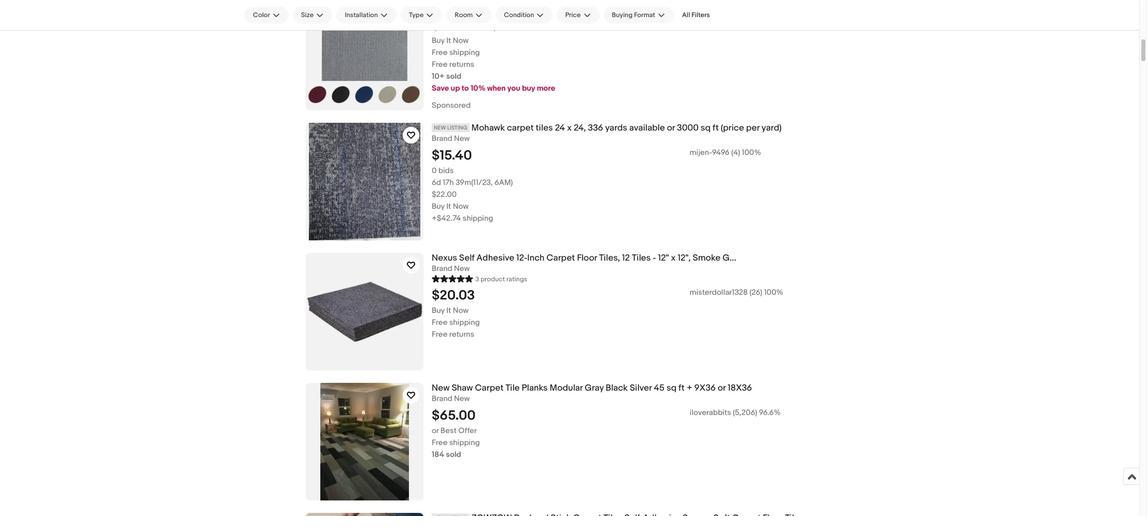Task type: vqa. For each thing, say whether or not it's contained in the screenshot.
Sponsored
yes



Task type: locate. For each thing, give the bounding box(es) containing it.
$29.98
[[432, 18, 472, 34]]

x inside new listing mohawk carpet tiles 24 x 24, 336 yards available or 3000 sq ft (price per yard) brand new
[[567, 123, 572, 133]]

misterdollar1328 (26) 100%
[[690, 288, 783, 297]]

or inside $65.00 or best offer free shipping 184 sold
[[432, 426, 439, 436]]

0 horizontal spatial ft
[[678, 383, 685, 393]]

available
[[629, 123, 665, 133]]

+
[[687, 383, 692, 393]]

it inside $15.40 0 bids 6d 17h 39m (11/23, 6am) $22.00 buy it now +$42.74 shipping
[[446, 202, 451, 211]]

3 buy from the top
[[432, 306, 445, 316]]

now up +$42.74
[[453, 202, 469, 211]]

2 now from the top
[[453, 202, 469, 211]]

1 vertical spatial x
[[671, 253, 676, 263]]

1 vertical spatial buy
[[432, 202, 445, 211]]

2 vertical spatial it
[[446, 306, 451, 316]]

1 vertical spatial ft
[[678, 383, 685, 393]]

brand
[[432, 4, 452, 13], [432, 134, 452, 143], [432, 264, 452, 274], [432, 394, 452, 404]]

new left listing
[[434, 124, 446, 131]]

2 free from the top
[[432, 60, 448, 69]]

buying format
[[612, 11, 655, 19]]

0 horizontal spatial x
[[567, 123, 572, 133]]

g...
[[723, 253, 736, 263]]

shipping
[[449, 48, 480, 57], [463, 213, 493, 223], [449, 318, 480, 327], [449, 438, 480, 448]]

0 horizontal spatial 100%
[[742, 148, 761, 157]]

color
[[253, 11, 270, 19]]

returns up up
[[449, 60, 474, 69]]

offer
[[458, 426, 477, 436]]

sq inside new listing mohawk carpet tiles 24 x 24, 336 yards available or 3000 sq ft (price per yard) brand new
[[701, 123, 711, 133]]

carpet left "tile"
[[475, 383, 503, 393]]

2 vertical spatial now
[[453, 306, 469, 316]]

price
[[565, 11, 581, 19]]

$65.00 or best offer free shipping 184 sold
[[432, 408, 480, 460]]

new shaw carpet tile planks modular gray black silver 45 sq ft + 9x36 or 18x36 image
[[306, 383, 423, 501]]

up
[[451, 83, 460, 93]]

sold inside $65.00 or best offer free shipping 184 sold
[[446, 450, 461, 460]]

shipping down offer
[[449, 438, 480, 448]]

2 vertical spatial or
[[432, 426, 439, 436]]

ft
[[713, 123, 719, 133], [678, 383, 685, 393]]

12
[[622, 253, 630, 263]]

free inside $65.00 or best offer free shipping 184 sold
[[432, 438, 448, 448]]

more
[[537, 83, 555, 93]]

nexus self adhesive 12-inch carpet floor tiles, 12 tiles - 12" x 12", smoke g... image
[[306, 253, 423, 371]]

buy
[[432, 36, 445, 46], [432, 202, 445, 211], [432, 306, 445, 316]]

2 horizontal spatial or
[[718, 383, 726, 393]]

or inside new listing mohawk carpet tiles 24 x 24, 336 yards available or 3000 sq ft (price per yard) brand new
[[667, 123, 675, 133]]

4 brand from the top
[[432, 394, 452, 404]]

size button
[[293, 7, 332, 23]]

45
[[654, 383, 665, 393]]

brand inside new listing mohawk carpet tiles 24 x 24, 336 yards available or 3000 sq ft (price per yard) brand new
[[432, 134, 452, 143]]

1 returns from the top
[[449, 60, 474, 69]]

12",
[[678, 253, 691, 263]]

ft inside new shaw carpet tile planks modular gray black silver 45 sq ft + 9x36 or 18x36 brand new
[[678, 383, 685, 393]]

price button
[[557, 7, 599, 23]]

new up the $29.98
[[454, 4, 470, 13]]

returns
[[449, 60, 474, 69], [449, 330, 474, 339]]

x
[[567, 123, 572, 133], [671, 253, 676, 263]]

shipping down the $29.98
[[449, 48, 480, 57]]

ratings
[[506, 275, 527, 283]]

1 now from the top
[[453, 36, 469, 46]]

100% right (4)
[[742, 148, 761, 157]]

brand new
[[432, 4, 470, 13]]

18x36
[[728, 383, 752, 393]]

0 vertical spatial returns
[[449, 60, 474, 69]]

or left 3000
[[667, 123, 675, 133]]

1 horizontal spatial ft
[[713, 123, 719, 133]]

1 vertical spatial now
[[453, 202, 469, 211]]

new down self
[[454, 264, 470, 274]]

carpet
[[507, 123, 534, 133]]

2 vertical spatial buy
[[432, 306, 445, 316]]

0 vertical spatial it
[[446, 36, 451, 46]]

buy down $22.00
[[432, 202, 445, 211]]

1 vertical spatial sq
[[667, 383, 676, 393]]

2 buy from the top
[[432, 202, 445, 211]]

buy down the $29.98
[[432, 36, 445, 46]]

silver
[[630, 383, 652, 393]]

now
[[453, 36, 469, 46], [453, 202, 469, 211], [453, 306, 469, 316]]

brand down listing
[[432, 134, 452, 143]]

sold right 184
[[446, 450, 461, 460]]

5 free from the top
[[432, 438, 448, 448]]

1 vertical spatial sold
[[446, 450, 461, 460]]

100% right (26) in the bottom right of the page
[[764, 288, 783, 297]]

0
[[432, 166, 437, 176]]

brand down the nexus
[[432, 264, 452, 274]]

24/36/48pcs self adhesive floor carpet tile peel and stick non-slip diy flooring image
[[306, 0, 423, 110]]

ft left the (price
[[713, 123, 719, 133]]

ft left +
[[678, 383, 685, 393]]

1 horizontal spatial to
[[475, 18, 488, 34]]

$15.40
[[432, 148, 472, 164]]

new down listing
[[454, 134, 470, 143]]

3 product ratings link
[[432, 274, 527, 283]]

(6,835)
[[725, 18, 749, 27]]

save
[[432, 83, 449, 93]]

2 it from the top
[[446, 202, 451, 211]]

3 free from the top
[[432, 318, 448, 327]]

10%
[[471, 83, 485, 93]]

it down the $29.98
[[446, 36, 451, 46]]

tiles,
[[599, 253, 620, 263]]

shipping down $20.03
[[449, 318, 480, 327]]

now down $20.03
[[453, 306, 469, 316]]

4 free from the top
[[432, 330, 448, 339]]

carpet inside new shaw carpet tile planks modular gray black silver 45 sq ft + 9x36 or 18x36 brand new
[[475, 383, 503, 393]]

it inside $20.03 buy it now free shipping free returns
[[446, 306, 451, 316]]

0 horizontal spatial to
[[462, 83, 469, 93]]

type button
[[401, 7, 442, 23]]

new shaw carpet tile planks modular gray black silver 45 sq ft + 9x36 or 18x36 link
[[432, 383, 948, 394]]

2 brand from the top
[[432, 134, 452, 143]]

100%
[[742, 148, 761, 157], [764, 288, 783, 297]]

buy down $20.03
[[432, 306, 445, 316]]

all filters button
[[678, 7, 714, 23]]

or right 9x36
[[718, 383, 726, 393]]

free
[[432, 48, 448, 57], [432, 60, 448, 69], [432, 318, 448, 327], [432, 330, 448, 339], [432, 438, 448, 448]]

1 horizontal spatial x
[[671, 253, 676, 263]]

$20.03
[[432, 288, 475, 304]]

returns inside "$29.98 to $56.80 buy it now free shipping free returns 10+ sold save up to 10% when you buy more"
[[449, 60, 474, 69]]

installation
[[345, 11, 378, 19]]

2 returns from the top
[[449, 330, 474, 339]]

tiles
[[536, 123, 553, 133]]

0 vertical spatial x
[[567, 123, 572, 133]]

1 vertical spatial carpet
[[475, 383, 503, 393]]

1 horizontal spatial 100%
[[764, 288, 783, 297]]

x right 12"
[[671, 253, 676, 263]]

when
[[487, 83, 506, 93]]

1 vertical spatial returns
[[449, 330, 474, 339]]

0 vertical spatial carpet
[[546, 253, 575, 263]]

1 vertical spatial or
[[718, 383, 726, 393]]

buy inside "$29.98 to $56.80 buy it now free shipping free returns 10+ sold save up to 10% when you buy more"
[[432, 36, 445, 46]]

mohawk carpet tiles 24 x 24, 336 yards available or 3000 sq ft (price per yard) image
[[306, 123, 423, 241]]

shaw
[[452, 383, 473, 393]]

or left the best
[[432, 426, 439, 436]]

0 vertical spatial ft
[[713, 123, 719, 133]]

brand up $65.00
[[432, 394, 452, 404]]

1 vertical spatial it
[[446, 202, 451, 211]]

336
[[588, 123, 603, 133]]

17h
[[443, 178, 454, 188]]

1 sold from the top
[[446, 71, 461, 81]]

24,
[[574, 123, 586, 133]]

sq right 45
[[667, 383, 676, 393]]

mijen-9496 (4) 100%
[[690, 148, 761, 157]]

1 horizontal spatial sq
[[701, 123, 711, 133]]

x right 24 at the top left
[[567, 123, 572, 133]]

returns down $20.03
[[449, 330, 474, 339]]

0 horizontal spatial or
[[432, 426, 439, 436]]

1 horizontal spatial or
[[667, 123, 675, 133]]

3 now from the top
[[453, 306, 469, 316]]

1 buy from the top
[[432, 36, 445, 46]]

carpet right inch
[[546, 253, 575, 263]]

brand up the $29.98
[[432, 4, 452, 13]]

shipping inside $20.03 buy it now free shipping free returns
[[449, 318, 480, 327]]

sold up up
[[446, 71, 461, 81]]

shipping right +$42.74
[[463, 213, 493, 223]]

2 sold from the top
[[446, 450, 461, 460]]

0 vertical spatial sq
[[701, 123, 711, 133]]

6d
[[432, 178, 441, 188]]

buy
[[522, 83, 535, 93]]

3 it from the top
[[446, 306, 451, 316]]

1 it from the top
[[446, 36, 451, 46]]

$29.98 to $56.80 buy it now free shipping free returns 10+ sold save up to 10% when you buy more
[[432, 18, 555, 93]]

5.0 out of 5 stars. image
[[432, 274, 473, 283]]

0 vertical spatial buy
[[432, 36, 445, 46]]

color button
[[245, 7, 289, 23]]

12"
[[658, 253, 669, 263]]

sq
[[701, 123, 711, 133], [667, 383, 676, 393]]

it up +$42.74
[[446, 202, 451, 211]]

sq right 3000
[[701, 123, 711, 133]]

smoke
[[693, 253, 721, 263]]

3 brand from the top
[[432, 264, 452, 274]]

it
[[446, 36, 451, 46], [446, 202, 451, 211], [446, 306, 451, 316]]

0 vertical spatial sold
[[446, 71, 461, 81]]

new down shaw
[[454, 394, 470, 404]]

to right "room"
[[475, 18, 488, 34]]

sponsored
[[432, 101, 471, 110]]

0 vertical spatial or
[[667, 123, 675, 133]]

1 horizontal spatial carpet
[[546, 253, 575, 263]]

all
[[682, 11, 690, 19]]

modular
[[550, 383, 583, 393]]

0 vertical spatial now
[[453, 36, 469, 46]]

room
[[455, 11, 473, 19]]

it down $20.03
[[446, 306, 451, 316]]

$22.00
[[432, 190, 457, 199]]

or
[[667, 123, 675, 133], [718, 383, 726, 393], [432, 426, 439, 436]]

0 horizontal spatial sq
[[667, 383, 676, 393]]

new shaw carpet tile planks modular gray black silver 45 sq ft + 9x36 or 18x36 brand new
[[432, 383, 752, 404]]

0 horizontal spatial carpet
[[475, 383, 503, 393]]

now down the $29.98
[[453, 36, 469, 46]]

to right up
[[462, 83, 469, 93]]

1 free from the top
[[432, 48, 448, 57]]

self
[[459, 253, 475, 263]]



Task type: describe. For each thing, give the bounding box(es) containing it.
planks
[[522, 383, 548, 393]]

condition button
[[496, 7, 553, 23]]

brand inside nexus self adhesive 12-inch carpet floor tiles, 12 tiles - 12" x 12", smoke g... brand new
[[432, 264, 452, 274]]

9x36
[[694, 383, 716, 393]]

yard)
[[762, 123, 782, 133]]

carpet inside nexus self adhesive 12-inch carpet floor tiles, 12 tiles - 12" x 12", smoke g... brand new
[[546, 253, 575, 263]]

inch
[[527, 253, 544, 263]]

buy inside $15.40 0 bids 6d 17h 39m (11/23, 6am) $22.00 buy it now +$42.74 shipping
[[432, 202, 445, 211]]

buying format button
[[604, 7, 674, 23]]

new inside nexus self adhesive 12-inch carpet floor tiles, 12 tiles - 12" x 12", smoke g... brand new
[[454, 264, 470, 274]]

24
[[555, 123, 565, 133]]

1 brand from the top
[[432, 4, 452, 13]]

1 vertical spatial 100%
[[764, 288, 783, 297]]

type
[[409, 11, 424, 19]]

(26)
[[750, 288, 762, 297]]

room button
[[446, 7, 491, 23]]

best
[[441, 426, 457, 436]]

iloverabbits
[[690, 408, 731, 418]]

sold inside "$29.98 to $56.80 buy it now free shipping free returns 10+ sold save up to 10% when you buy more"
[[446, 71, 461, 81]]

buying
[[612, 11, 633, 19]]

size
[[301, 11, 314, 19]]

x inside nexus self adhesive 12-inch carpet floor tiles, 12 tiles - 12" x 12", smoke g... brand new
[[671, 253, 676, 263]]

buy inside $20.03 buy it now free shipping free returns
[[432, 306, 445, 316]]

condition
[[504, 11, 534, 19]]

now inside $15.40 0 bids 6d 17h 39m (11/23, 6am) $22.00 buy it now +$42.74 shipping
[[453, 202, 469, 211]]

184
[[432, 450, 444, 460]]

fine_craft (6,835) 99.6%
[[690, 18, 772, 27]]

per
[[746, 123, 760, 133]]

3
[[475, 275, 479, 283]]

fine_craft
[[690, 18, 723, 27]]

mohawk
[[471, 123, 505, 133]]

$56.80
[[491, 18, 534, 34]]

shipping inside $65.00 or best offer free shipping 184 sold
[[449, 438, 480, 448]]

installation button
[[337, 7, 397, 23]]

$65.00
[[432, 408, 476, 424]]

-
[[653, 253, 656, 263]]

99.6%
[[750, 18, 772, 27]]

brand inside new shaw carpet tile planks modular gray black silver 45 sq ft + 9x36 or 18x36 brand new
[[432, 394, 452, 404]]

96.6%
[[759, 408, 781, 418]]

9496
[[712, 148, 729, 157]]

filters
[[692, 11, 710, 19]]

yards
[[605, 123, 627, 133]]

shipping inside $15.40 0 bids 6d 17h 39m (11/23, 6am) $22.00 buy it now +$42.74 shipping
[[463, 213, 493, 223]]

12-
[[516, 253, 527, 263]]

format
[[634, 11, 655, 19]]

39m
[[456, 178, 471, 188]]

you
[[507, 83, 520, 93]]

gray
[[585, 383, 604, 393]]

mijen-
[[690, 148, 712, 157]]

black
[[606, 383, 628, 393]]

(11/23,
[[471, 178, 493, 188]]

or inside new shaw carpet tile planks modular gray black silver 45 sq ft + 9x36 or 18x36 brand new
[[718, 383, 726, 393]]

+$42.74
[[432, 213, 461, 223]]

sq inside new shaw carpet tile planks modular gray black silver 45 sq ft + 9x36 or 18x36 brand new
[[667, 383, 676, 393]]

0 vertical spatial to
[[475, 18, 488, 34]]

nexus
[[432, 253, 457, 263]]

returns inside $20.03 buy it now free shipping free returns
[[449, 330, 474, 339]]

new listing mohawk carpet tiles 24 x 24, 336 yards available or 3000 sq ft (price per yard) brand new
[[432, 123, 782, 143]]

nexus self adhesive 12-inch carpet floor tiles, 12 tiles - 12" x 12", smoke g... link
[[432, 253, 948, 264]]

now inside "$29.98 to $56.80 buy it now free shipping free returns 10+ sold save up to 10% when you buy more"
[[453, 36, 469, 46]]

shipping inside "$29.98 to $56.80 buy it now free shipping free returns 10+ sold save up to 10% when you buy more"
[[449, 48, 480, 57]]

floor
[[577, 253, 597, 263]]

10+
[[432, 71, 444, 81]]

adhesive
[[477, 253, 514, 263]]

tiles
[[632, 253, 651, 263]]

(4)
[[731, 148, 740, 157]]

3 product ratings
[[475, 275, 527, 283]]

ft inside new listing mohawk carpet tiles 24 x 24, 336 yards available or 3000 sq ft (price per yard) brand new
[[713, 123, 719, 133]]

it inside "$29.98 to $56.80 buy it now free shipping free returns 10+ sold save up to 10% when you buy more"
[[446, 36, 451, 46]]

now inside $20.03 buy it now free shipping free returns
[[453, 306, 469, 316]]

0 vertical spatial 100%
[[742, 148, 761, 157]]

nexus self adhesive 12-inch carpet floor tiles, 12 tiles - 12" x 12", smoke g... brand new
[[432, 253, 736, 274]]

$20.03 buy it now free shipping free returns
[[432, 288, 480, 339]]

(price
[[721, 123, 744, 133]]

all filters
[[682, 11, 710, 19]]

new left shaw
[[432, 383, 450, 393]]

$15.40 0 bids 6d 17h 39m (11/23, 6am) $22.00 buy it now +$42.74 shipping
[[432, 148, 513, 223]]

6am)
[[494, 178, 513, 188]]

1 vertical spatial to
[[462, 83, 469, 93]]

3000
[[677, 123, 699, 133]]

iloverabbits (5,206) 96.6%
[[690, 408, 781, 418]]

(5,206)
[[733, 408, 757, 418]]



